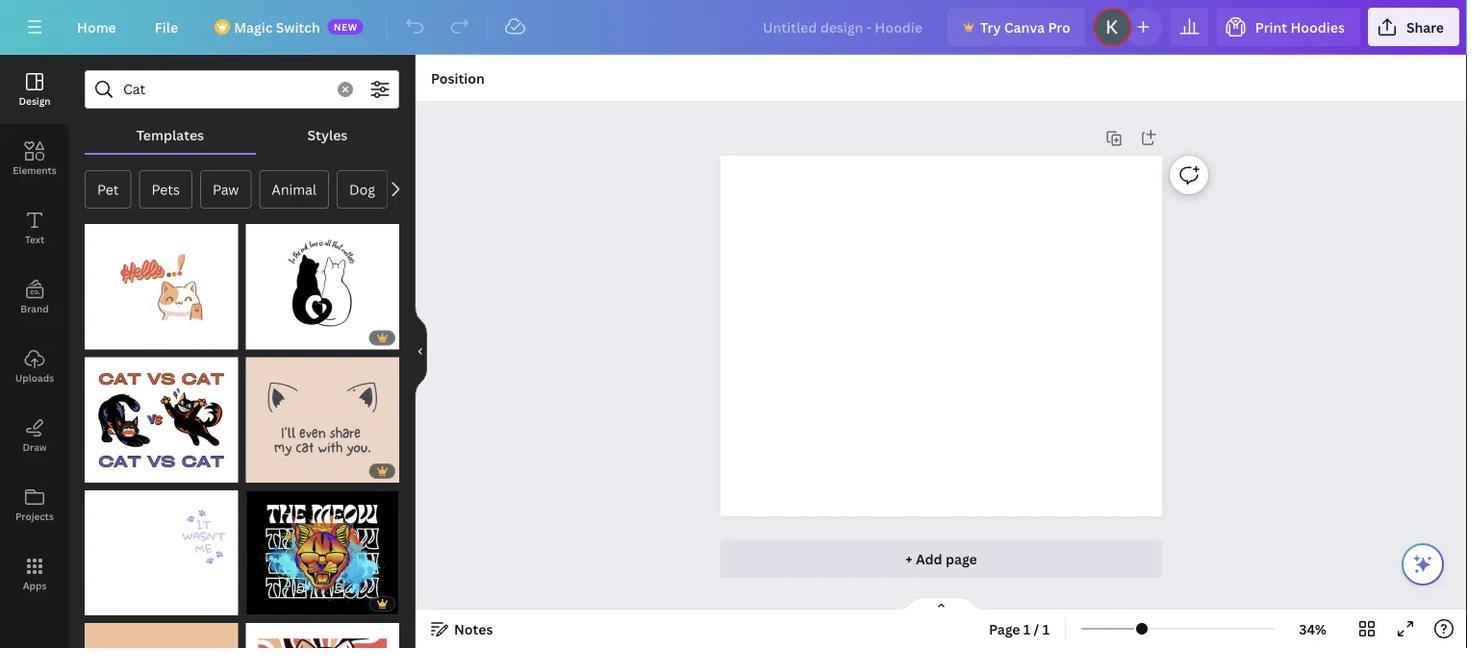 Task type: vqa. For each thing, say whether or not it's contained in the screenshot.
1st Move from the top
no



Task type: locate. For each thing, give the bounding box(es) containing it.
white illustrated cat vs cat hoodie image
[[85, 357, 238, 483]]

side panel tab list
[[0, 55, 69, 609]]

white illustrated cat vs cat hoodie group
[[85, 346, 238, 483]]

black and white quote love couple hoodie image
[[246, 224, 399, 350]]

styles
[[307, 126, 348, 144]]

styles button
[[256, 116, 399, 153]]

magic switch
[[234, 18, 320, 36]]

file
[[155, 18, 178, 36]]

0 horizontal spatial 1
[[1024, 620, 1031, 638]]

black and white quote love couple hoodie group
[[246, 213, 399, 350]]

page 1 / 1
[[989, 620, 1050, 638]]

home
[[77, 18, 116, 36]]

draw
[[23, 441, 47, 454]]

main menu bar
[[0, 0, 1467, 55]]

+ add page
[[906, 550, 977, 568]]

hoodies
[[1291, 18, 1345, 36]]

canva assistant image
[[1411, 553, 1435, 576]]

dog button
[[337, 170, 388, 209]]

share
[[1406, 18, 1444, 36]]

paw button
[[200, 170, 252, 209]]

1 1 from the left
[[1024, 620, 1031, 638]]

position button
[[423, 63, 492, 93]]

pink & brown illustrated cat hoodie image
[[246, 624, 399, 648]]

brown simple cat lovers hoodie image
[[85, 624, 238, 648]]

try canva pro
[[980, 18, 1071, 36]]

1 right the /
[[1043, 620, 1050, 638]]

position
[[431, 69, 485, 87]]

templates button
[[85, 116, 256, 153]]

dog
[[349, 180, 375, 199]]

design button
[[0, 55, 69, 124]]

pet
[[97, 180, 119, 199]]

print hoodies button
[[1217, 8, 1360, 46]]

1 left the /
[[1024, 620, 1031, 638]]

templates
[[136, 126, 204, 144]]

1 horizontal spatial 1
[[1043, 620, 1050, 638]]

34%
[[1299, 620, 1327, 638]]

switch
[[276, 18, 320, 36]]

beige cat lover hoodie group
[[246, 346, 399, 483]]

1
[[1024, 620, 1031, 638], [1043, 620, 1050, 638]]

add
[[916, 550, 943, 568]]

share button
[[1368, 8, 1460, 46]]

pink & brown illustrated cat hoodie group
[[246, 612, 399, 648]]



Task type: describe. For each thing, give the bounding box(es) containing it.
2 1 from the left
[[1043, 620, 1050, 638]]

new
[[334, 20, 358, 33]]

pet button
[[85, 170, 131, 209]]

black modern cat vibrant pop hoodie group
[[246, 479, 399, 616]]

purple cat cute and friendly funny youth hoodie group
[[85, 479, 238, 616]]

black modern cat vibrant pop hoodie image
[[246, 490, 399, 616]]

notes button
[[423, 614, 501, 645]]

+
[[906, 550, 913, 568]]

design
[[19, 94, 51, 107]]

Design title text field
[[748, 8, 940, 46]]

pets
[[152, 180, 180, 199]]

canva
[[1004, 18, 1045, 36]]

show pages image
[[895, 597, 988, 612]]

draw button
[[0, 401, 69, 470]]

hello cute cat hoodies image
[[85, 224, 238, 350]]

projects
[[15, 510, 54, 523]]

home link
[[62, 8, 132, 46]]

print hoodies
[[1255, 18, 1345, 36]]

apps button
[[0, 540, 69, 609]]

uploads
[[15, 371, 54, 384]]

brown simple cat lovers hoodie group
[[85, 612, 238, 648]]

/
[[1034, 620, 1039, 638]]

apps
[[23, 579, 47, 592]]

page
[[989, 620, 1020, 638]]

page
[[946, 550, 977, 568]]

beige cat lover hoodie image
[[246, 357, 399, 483]]

34% button
[[1282, 614, 1344, 645]]

try canva pro button
[[948, 8, 1086, 46]]

projects button
[[0, 470, 69, 540]]

print
[[1255, 18, 1287, 36]]

animal button
[[259, 170, 329, 209]]

file button
[[139, 8, 194, 46]]

notes
[[454, 620, 493, 638]]

paw
[[213, 180, 239, 199]]

uploads button
[[0, 332, 69, 401]]

text button
[[0, 193, 69, 263]]

+ add page button
[[721, 540, 1162, 578]]

brand
[[20, 302, 49, 315]]

elements button
[[0, 124, 69, 193]]

hello cute cat hoodies group
[[85, 213, 238, 350]]

elements
[[13, 164, 56, 177]]

magic
[[234, 18, 273, 36]]

hide image
[[415, 305, 427, 398]]

animal
[[272, 180, 317, 199]]

text
[[25, 233, 44, 246]]

Search Hoodie templates search field
[[123, 71, 326, 108]]

try
[[980, 18, 1001, 36]]

brand button
[[0, 263, 69, 332]]

pets button
[[139, 170, 192, 209]]

pro
[[1048, 18, 1071, 36]]



